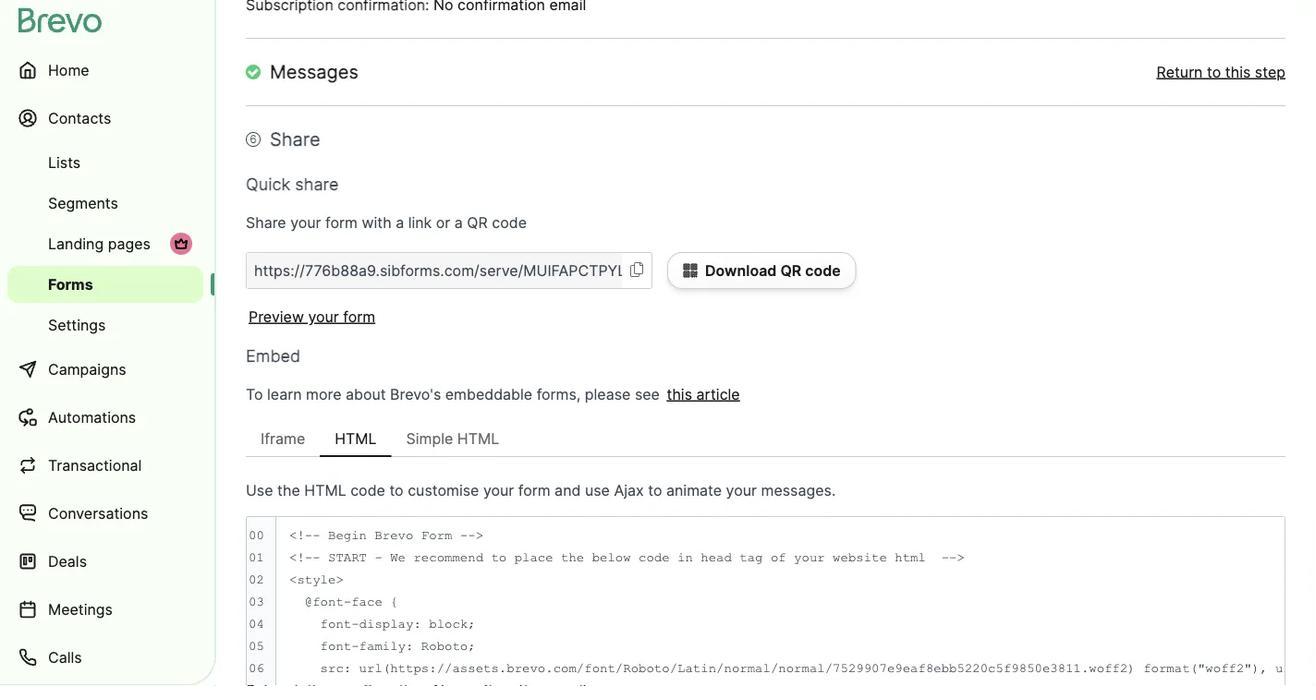 Task type: vqa. For each thing, say whether or not it's contained in the screenshot.
QUICK SHARE on the left of the page
yes



Task type: locate. For each thing, give the bounding box(es) containing it.
link
[[408, 214, 432, 232]]

forms
[[48, 275, 93, 293]]

return image
[[246, 65, 261, 79]]

forms,
[[537, 385, 581, 404]]

code inside download qr code button
[[805, 262, 841, 280]]

1 horizontal spatial this
[[1226, 63, 1251, 81]]

your right animate on the bottom right of page
[[726, 482, 757, 500]]

your
[[290, 214, 321, 232], [308, 308, 339, 326], [483, 482, 514, 500], [726, 482, 757, 500]]

1 vertical spatial share
[[246, 214, 286, 232]]

download qr code
[[705, 262, 841, 280]]

forms link
[[7, 266, 203, 303]]

01
[[249, 551, 264, 565]]

0 horizontal spatial qr
[[467, 214, 488, 232]]

return to this step button
[[1157, 61, 1286, 83]]

code
[[492, 214, 527, 232], [805, 262, 841, 280], [350, 482, 385, 500]]

settings
[[48, 316, 106, 334]]

1 vertical spatial form
[[343, 308, 375, 326]]

0 vertical spatial share
[[270, 128, 320, 151]]

this inside "button"
[[1226, 63, 1251, 81]]

about
[[346, 385, 386, 404]]

00 01 02 03 04 05 06
[[249, 529, 264, 676]]

to right return
[[1207, 63, 1221, 81]]

code right download
[[805, 262, 841, 280]]

form
[[325, 214, 358, 232], [343, 308, 375, 326], [518, 482, 551, 500]]

html right 'the'
[[304, 482, 346, 500]]

2 horizontal spatial to
[[1207, 63, 1221, 81]]

article
[[697, 385, 740, 404]]

contacts link
[[7, 96, 203, 141]]

1 horizontal spatial qr
[[781, 262, 802, 280]]

html down "about" at the left of page
[[335, 430, 377, 448]]

qr right or
[[467, 214, 488, 232]]

05
[[249, 640, 264, 654]]

to left 'customise'
[[390, 482, 404, 500]]

2 vertical spatial code
[[350, 482, 385, 500]]

form for share
[[325, 214, 358, 232]]

use
[[585, 482, 610, 500]]

home link
[[7, 48, 203, 92]]

1 horizontal spatial code
[[492, 214, 527, 232]]

form left the with
[[325, 214, 358, 232]]

share right the 6
[[270, 128, 320, 151]]

download
[[705, 262, 777, 280]]

share down quick
[[246, 214, 286, 232]]

qr inside download qr code button
[[781, 262, 802, 280]]

1 horizontal spatial a
[[455, 214, 463, 232]]

share your form with a link or a qr code
[[246, 214, 527, 232]]

0 vertical spatial form
[[325, 214, 358, 232]]

1 a from the left
[[396, 214, 404, 232]]

0 horizontal spatial to
[[390, 482, 404, 500]]

a left link
[[396, 214, 404, 232]]

your right preview
[[308, 308, 339, 326]]

landing pages link
[[7, 226, 203, 263]]

2 horizontal spatial code
[[805, 262, 841, 280]]

form left and
[[518, 482, 551, 500]]

0 vertical spatial this
[[1226, 63, 1251, 81]]

customise
[[408, 482, 479, 500]]

to
[[1207, 63, 1221, 81], [390, 482, 404, 500], [648, 482, 662, 500]]

return to this step
[[1157, 63, 1286, 81]]

03
[[249, 595, 264, 610]]

see
[[635, 385, 660, 404]]

to right ajax
[[648, 482, 662, 500]]

simple
[[406, 430, 453, 448]]

share
[[270, 128, 320, 151], [246, 214, 286, 232]]

pages
[[108, 235, 151, 253]]

code down the html link on the left of page
[[350, 482, 385, 500]]

this
[[1226, 63, 1251, 81], [667, 385, 692, 404]]

6
[[250, 133, 257, 146]]

meetings link
[[7, 588, 203, 632]]

and
[[555, 482, 581, 500]]

share
[[295, 174, 339, 194]]

to learn more about brevo's embeddable forms, please see this article
[[246, 385, 740, 404]]

1 vertical spatial code
[[805, 262, 841, 280]]

None text field
[[247, 253, 622, 288]]

00
[[249, 529, 264, 543]]

qr right download
[[781, 262, 802, 280]]

1 vertical spatial qr
[[781, 262, 802, 280]]

deals link
[[7, 540, 203, 584]]

1 vertical spatial this
[[667, 385, 692, 404]]

conversations
[[48, 505, 148, 523]]

qr
[[467, 214, 488, 232], [781, 262, 802, 280]]

lists link
[[7, 144, 203, 181]]

or
[[436, 214, 450, 232]]

code right or
[[492, 214, 527, 232]]

form up "about" at the left of page
[[343, 308, 375, 326]]

iframe
[[261, 430, 305, 448]]

this left step
[[1226, 63, 1251, 81]]

settings link
[[7, 307, 203, 344]]

calls
[[48, 649, 82, 667]]

html
[[335, 430, 377, 448], [457, 430, 499, 448], [304, 482, 346, 500]]

0 horizontal spatial a
[[396, 214, 404, 232]]

messages
[[270, 61, 359, 83]]

a
[[396, 214, 404, 232], [455, 214, 463, 232]]

this right see
[[667, 385, 692, 404]]

a right or
[[455, 214, 463, 232]]

2 vertical spatial form
[[518, 482, 551, 500]]

html down the embeddable at bottom
[[457, 430, 499, 448]]

0 vertical spatial code
[[492, 214, 527, 232]]



Task type: describe. For each thing, give the bounding box(es) containing it.
messages.
[[761, 482, 836, 500]]

segments link
[[7, 185, 203, 222]]

quick share
[[246, 174, 339, 194]]

iframe link
[[246, 421, 320, 458]]

automations
[[48, 409, 136, 427]]

brevo's
[[390, 385, 441, 404]]

home
[[48, 61, 89, 79]]

1 horizontal spatial to
[[648, 482, 662, 500]]

campaigns link
[[7, 348, 203, 392]]

with
[[362, 214, 392, 232]]

return
[[1157, 63, 1203, 81]]

ajax
[[614, 482, 644, 500]]

this article link
[[664, 385, 740, 404]]

automations link
[[7, 396, 203, 440]]

step
[[1255, 63, 1286, 81]]

campaigns
[[48, 361, 126, 379]]

more
[[306, 385, 342, 404]]

simple html link
[[392, 421, 514, 458]]

learn
[[267, 385, 302, 404]]

embed
[[246, 346, 301, 366]]

06
[[249, 662, 264, 676]]

use the html code to customise your form and use ajax to animate your messages.
[[246, 482, 836, 500]]

calls link
[[7, 636, 203, 680]]

use
[[246, 482, 273, 500]]

04
[[249, 618, 264, 632]]

the
[[277, 482, 300, 500]]

landing
[[48, 235, 104, 253]]

please
[[585, 385, 631, 404]]

your down share
[[290, 214, 321, 232]]

share for share
[[270, 128, 320, 151]]

to inside "button"
[[1207, 63, 1221, 81]]

meetings
[[48, 601, 113, 619]]

deals
[[48, 553, 87, 571]]

your right 'customise'
[[483, 482, 514, 500]]

0 horizontal spatial code
[[350, 482, 385, 500]]

lists
[[48, 153, 81, 171]]

download qr code button
[[667, 252, 857, 289]]

0 vertical spatial qr
[[467, 214, 488, 232]]

preview your form link
[[246, 308, 375, 326]]

left___rvooi image
[[174, 237, 189, 251]]

segments
[[48, 194, 118, 212]]

share for share your form with a link or a qr code
[[246, 214, 286, 232]]

form for preview
[[343, 308, 375, 326]]

animate
[[666, 482, 722, 500]]

0 horizontal spatial this
[[667, 385, 692, 404]]

quick
[[246, 174, 291, 194]]

transactional
[[48, 457, 142, 475]]

landing pages
[[48, 235, 151, 253]]

contacts
[[48, 109, 111, 127]]

html link
[[320, 421, 392, 458]]

embeddable
[[445, 385, 533, 404]]

02
[[249, 573, 264, 587]]

to
[[246, 385, 263, 404]]

transactional link
[[7, 444, 203, 488]]

preview
[[249, 308, 304, 326]]

preview your form
[[249, 308, 375, 326]]

conversations link
[[7, 492, 203, 536]]

2 a from the left
[[455, 214, 463, 232]]

simple html
[[406, 430, 499, 448]]



